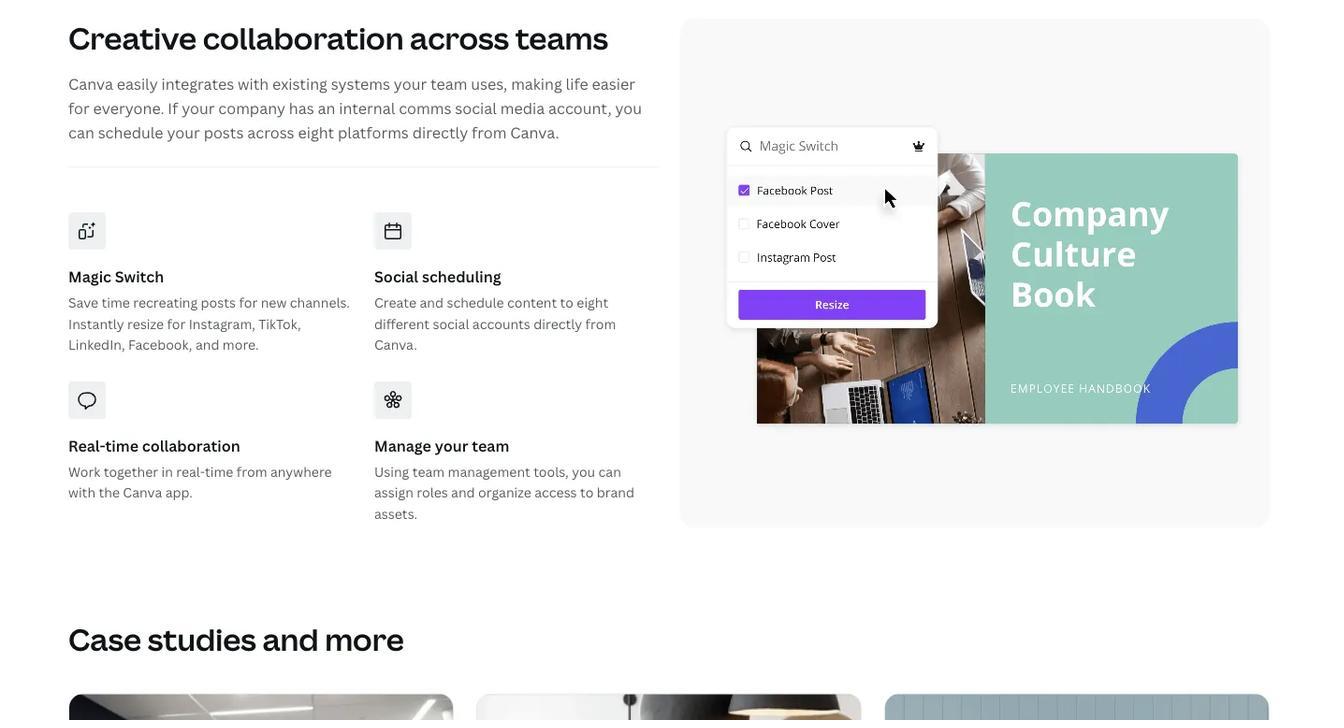 Task type: vqa. For each thing, say whether or not it's contained in the screenshot.
Try Canva Pro button
no



Task type: locate. For each thing, give the bounding box(es) containing it.
can up brand
[[599, 463, 621, 481]]

assign
[[374, 484, 414, 502]]

1 horizontal spatial eight
[[577, 294, 609, 312]]

1 horizontal spatial for
[[167, 315, 186, 333]]

social inside canva easily integrates with existing systems your team uses, making life easier for everyone. if your company has an internal comms social media account, you can schedule your posts across eight platforms directly from canva.
[[455, 98, 497, 118]]

0 horizontal spatial from
[[237, 463, 267, 481]]

different
[[374, 315, 430, 333]]

social
[[455, 98, 497, 118], [433, 315, 469, 333]]

1 vertical spatial eight
[[577, 294, 609, 312]]

social down 'uses,'
[[455, 98, 497, 118]]

across down company
[[247, 122, 295, 142]]

1 vertical spatial across
[[247, 122, 295, 142]]

0 vertical spatial with
[[238, 74, 269, 94]]

eight right content
[[577, 294, 609, 312]]

time
[[102, 294, 130, 312], [105, 436, 139, 456], [205, 463, 234, 481]]

across up 'uses,'
[[410, 17, 509, 58]]

0 horizontal spatial you
[[572, 463, 596, 481]]

management
[[448, 463, 531, 481]]

and inside social scheduling create and schedule content to eight different social accounts directly from canva.
[[420, 294, 444, 312]]

making
[[511, 74, 562, 94]]

2 horizontal spatial for
[[239, 294, 258, 312]]

0 vertical spatial for
[[68, 98, 90, 118]]

1 vertical spatial canva
[[123, 484, 162, 502]]

time inside magic switch save time recreating posts for new channels. instantly resize for instagram, tiktok, linkedin, facebook, and more.
[[102, 294, 130, 312]]

and inside magic switch save time recreating posts for new channels. instantly resize for instagram, tiktok, linkedin, facebook, and more.
[[196, 336, 219, 354]]

1 horizontal spatial from
[[472, 122, 507, 142]]

posts down company
[[204, 122, 244, 142]]

0 vertical spatial posts
[[204, 122, 244, 142]]

1 vertical spatial directly
[[534, 315, 583, 333]]

1 horizontal spatial canva
[[123, 484, 162, 502]]

0 horizontal spatial across
[[247, 122, 295, 142]]

can down everyone.
[[68, 122, 94, 142]]

your
[[394, 74, 427, 94], [182, 98, 215, 118], [167, 122, 200, 142], [435, 436, 469, 456]]

schedule down scheduling
[[447, 294, 504, 312]]

account,
[[549, 98, 612, 118]]

0 horizontal spatial eight
[[298, 122, 334, 142]]

0 vertical spatial canva.
[[510, 122, 560, 142]]

directly inside canva easily integrates with existing systems your team uses, making life easier for everyone. if your company has an internal comms social media account, you can schedule your posts across eight platforms directly from canva.
[[413, 122, 468, 142]]

team up comms
[[431, 74, 468, 94]]

real-
[[68, 436, 105, 456]]

if
[[168, 98, 178, 118]]

canva up everyone.
[[68, 74, 113, 94]]

0 horizontal spatial with
[[68, 484, 96, 502]]

magic
[[68, 267, 111, 287]]

from inside canva easily integrates with existing systems your team uses, making life easier for everyone. if your company has an internal comms social media account, you can schedule your posts across eight platforms directly from canva.
[[472, 122, 507, 142]]

more.
[[223, 336, 259, 354]]

1 horizontal spatial you
[[615, 98, 642, 118]]

directly down comms
[[413, 122, 468, 142]]

you right tools,
[[572, 463, 596, 481]]

0 horizontal spatial directly
[[413, 122, 468, 142]]

0 horizontal spatial canva.
[[374, 336, 417, 354]]

1 vertical spatial posts
[[201, 294, 236, 312]]

with up company
[[238, 74, 269, 94]]

1 vertical spatial to
[[580, 484, 594, 502]]

1 horizontal spatial across
[[410, 17, 509, 58]]

and
[[420, 294, 444, 312], [196, 336, 219, 354], [451, 484, 475, 502], [263, 619, 319, 660]]

0 horizontal spatial to
[[560, 294, 574, 312]]

assets.
[[374, 505, 418, 523]]

1 vertical spatial from
[[586, 315, 616, 333]]

schedule inside canva easily integrates with existing systems your team uses, making life easier for everyone. if your company has an internal comms social media account, you can schedule your posts across eight platforms directly from canva.
[[98, 122, 163, 142]]

posts
[[204, 122, 244, 142], [201, 294, 236, 312]]

manage
[[374, 436, 432, 456]]

your down integrates
[[182, 98, 215, 118]]

0 vertical spatial team
[[431, 74, 468, 94]]

collaboration up the existing
[[203, 17, 404, 58]]

time up together
[[105, 436, 139, 456]]

to left brand
[[580, 484, 594, 502]]

create
[[374, 294, 417, 312]]

in
[[161, 463, 173, 481]]

directly down content
[[534, 315, 583, 333]]

directly
[[413, 122, 468, 142], [534, 315, 583, 333]]

1 vertical spatial can
[[599, 463, 621, 481]]

2 vertical spatial time
[[205, 463, 234, 481]]

can inside the manage your team using team management tools, you can assign roles and organize access to brand assets.
[[599, 463, 621, 481]]

for down recreating
[[167, 315, 186, 333]]

with
[[238, 74, 269, 94], [68, 484, 96, 502]]

canva down together
[[123, 484, 162, 502]]

canva. down the different
[[374, 336, 417, 354]]

1 vertical spatial canva.
[[374, 336, 417, 354]]

1 horizontal spatial schedule
[[447, 294, 504, 312]]

team up management
[[472, 436, 510, 456]]

time right in
[[205, 463, 234, 481]]

2 vertical spatial for
[[167, 315, 186, 333]]

0 horizontal spatial can
[[68, 122, 94, 142]]

0 vertical spatial to
[[560, 294, 574, 312]]

2 vertical spatial from
[[237, 463, 267, 481]]

canva.
[[510, 122, 560, 142], [374, 336, 417, 354]]

eight
[[298, 122, 334, 142], [577, 294, 609, 312]]

from
[[472, 122, 507, 142], [586, 315, 616, 333], [237, 463, 267, 481]]

collaboration up "real-"
[[142, 436, 240, 456]]

1 horizontal spatial canva.
[[510, 122, 560, 142]]

0 vertical spatial from
[[472, 122, 507, 142]]

team up roles
[[413, 463, 445, 481]]

0 horizontal spatial schedule
[[98, 122, 163, 142]]

linkedin,
[[68, 336, 125, 354]]

team inside canva easily integrates with existing systems your team uses, making life easier for everyone. if your company has an internal comms social media account, you can schedule your posts across eight platforms directly from canva.
[[431, 74, 468, 94]]

0 vertical spatial across
[[410, 17, 509, 58]]

0 vertical spatial you
[[615, 98, 642, 118]]

posts inside canva easily integrates with existing systems your team uses, making life easier for everyone. if your company has an internal comms social media account, you can schedule your posts across eight platforms directly from canva.
[[204, 122, 244, 142]]

brand
[[597, 484, 635, 502]]

canva easily integrates with existing systems your team uses, making life easier for everyone. if your company has an internal comms social media account, you can schedule your posts across eight platforms directly from canva.
[[68, 74, 642, 142]]

roles
[[417, 484, 448, 502]]

your up management
[[435, 436, 469, 456]]

schedule
[[98, 122, 163, 142], [447, 294, 504, 312]]

1 vertical spatial collaboration
[[142, 436, 240, 456]]

manage your team using team management tools, you can assign roles and organize access to brand assets.
[[374, 436, 635, 523]]

canva. down media
[[510, 122, 560, 142]]

collaboration inside "real-time collaboration work together in real-time from anywhere with the canva app."
[[142, 436, 240, 456]]

collaboration
[[203, 17, 404, 58], [142, 436, 240, 456]]

your inside the manage your team using team management tools, you can assign roles and organize access to brand assets.
[[435, 436, 469, 456]]

0 vertical spatial social
[[455, 98, 497, 118]]

save
[[68, 294, 98, 312]]

and right create
[[420, 294, 444, 312]]

time up instantly
[[102, 294, 130, 312]]

eight down an
[[298, 122, 334, 142]]

creative
[[68, 17, 197, 58]]

teams
[[516, 17, 609, 58]]

studies
[[148, 619, 256, 660]]

to right content
[[560, 294, 574, 312]]

you down easier
[[615, 98, 642, 118]]

1 vertical spatial social
[[433, 315, 469, 333]]

1 horizontal spatial directly
[[534, 315, 583, 333]]

1 horizontal spatial to
[[580, 484, 594, 502]]

tools,
[[534, 463, 569, 481]]

1 horizontal spatial with
[[238, 74, 269, 94]]

across
[[410, 17, 509, 58], [247, 122, 295, 142]]

0 vertical spatial time
[[102, 294, 130, 312]]

your up comms
[[394, 74, 427, 94]]

posts up "instagram,"
[[201, 294, 236, 312]]

schedule down everyone.
[[98, 122, 163, 142]]

team
[[431, 74, 468, 94], [472, 436, 510, 456], [413, 463, 445, 481]]

with down work
[[68, 484, 96, 502]]

0 vertical spatial canva
[[68, 74, 113, 94]]

to
[[560, 294, 574, 312], [580, 484, 594, 502]]

resize
[[127, 315, 164, 333]]

0 vertical spatial can
[[68, 122, 94, 142]]

canva
[[68, 74, 113, 94], [123, 484, 162, 502]]

0 horizontal spatial for
[[68, 98, 90, 118]]

can
[[68, 122, 94, 142], [599, 463, 621, 481]]

for
[[68, 98, 90, 118], [239, 294, 258, 312], [167, 315, 186, 333]]

1 vertical spatial you
[[572, 463, 596, 481]]

social down scheduling
[[433, 315, 469, 333]]

1 horizontal spatial can
[[599, 463, 621, 481]]

for left everyone.
[[68, 98, 90, 118]]

tiktok,
[[259, 315, 301, 333]]

0 vertical spatial schedule
[[98, 122, 163, 142]]

you
[[615, 98, 642, 118], [572, 463, 596, 481]]

0 vertical spatial directly
[[413, 122, 468, 142]]

2 horizontal spatial from
[[586, 315, 616, 333]]

0 horizontal spatial canva
[[68, 74, 113, 94]]

0 vertical spatial collaboration
[[203, 17, 404, 58]]

1 vertical spatial team
[[472, 436, 510, 456]]

1 vertical spatial schedule
[[447, 294, 504, 312]]

1 vertical spatial with
[[68, 484, 96, 502]]

and down "instagram,"
[[196, 336, 219, 354]]

comms
[[399, 98, 452, 118]]

using
[[374, 463, 409, 481]]

for left new
[[239, 294, 258, 312]]

and right roles
[[451, 484, 475, 502]]

0 vertical spatial eight
[[298, 122, 334, 142]]

social
[[374, 267, 419, 287]]



Task type: describe. For each thing, give the bounding box(es) containing it.
and left more
[[263, 619, 319, 660]]

easier
[[592, 74, 636, 94]]

schedule inside social scheduling create and schedule content to eight different social accounts directly from canva.
[[447, 294, 504, 312]]

switch
[[115, 267, 164, 287]]

everyone.
[[93, 98, 164, 118]]

and inside the manage your team using team management tools, you can assign roles and organize access to brand assets.
[[451, 484, 475, 502]]

directly inside social scheduling create and schedule content to eight different social accounts directly from canva.
[[534, 315, 583, 333]]

integrates
[[162, 74, 234, 94]]

the
[[99, 484, 120, 502]]

access
[[535, 484, 577, 502]]

magic switch save time recreating posts for new channels. instantly resize for instagram, tiktok, linkedin, facebook, and more.
[[68, 267, 350, 354]]

uses,
[[471, 74, 508, 94]]

facebook,
[[128, 336, 192, 354]]

existing
[[273, 74, 328, 94]]

canva. inside social scheduling create and schedule content to eight different social accounts directly from canva.
[[374, 336, 417, 354]]

platforms
[[338, 122, 409, 142]]

systems
[[331, 74, 390, 94]]

case studies and more
[[68, 619, 404, 660]]

scheduling
[[422, 267, 501, 287]]

media
[[501, 98, 545, 118]]

together
[[104, 463, 158, 481]]

accounts
[[473, 315, 531, 333]]

you inside canva easily integrates with existing systems your team uses, making life easier for everyone. if your company has an internal comms social media account, you can schedule your posts across eight platforms directly from canva.
[[615, 98, 642, 118]]

1 vertical spatial for
[[239, 294, 258, 312]]

work
[[68, 463, 101, 481]]

across inside canva easily integrates with existing systems your team uses, making life easier for everyone. if your company has an internal comms social media account, you can schedule your posts across eight platforms directly from canva.
[[247, 122, 295, 142]]

new
[[261, 294, 287, 312]]

your down if
[[167, 122, 200, 142]]

recreating
[[133, 294, 198, 312]]

app.
[[165, 484, 193, 502]]

canva inside "real-time collaboration work together in real-time from anywhere with the canva app."
[[123, 484, 162, 502]]

anywhere
[[270, 463, 332, 481]]

magic switch applied to internal comms presentation in canva image
[[681, 18, 1270, 529]]

instantly
[[68, 315, 124, 333]]

social scheduling create and schedule content to eight different social accounts directly from canva.
[[374, 267, 616, 354]]

with inside "real-time collaboration work together in real-time from anywhere with the canva app."
[[68, 484, 96, 502]]

for inside canva easily integrates with existing systems your team uses, making life easier for everyone. if your company has an internal comms social media account, you can schedule your posts across eight platforms directly from canva.
[[68, 98, 90, 118]]

real-
[[176, 463, 205, 481]]

to inside social scheduling create and schedule content to eight different social accounts directly from canva.
[[560, 294, 574, 312]]

canva. inside canva easily integrates with existing systems your team uses, making life easier for everyone. if your company has an internal comms social media account, you can schedule your posts across eight platforms directly from canva.
[[510, 122, 560, 142]]

case
[[68, 619, 141, 660]]

eight inside social scheduling create and schedule content to eight different social accounts directly from canva.
[[577, 294, 609, 312]]

2 vertical spatial team
[[413, 463, 445, 481]]

life
[[566, 74, 589, 94]]

instagram,
[[189, 315, 256, 333]]

eight inside canva easily integrates with existing systems your team uses, making life easier for everyone. if your company has an internal comms social media account, you can schedule your posts across eight platforms directly from canva.
[[298, 122, 334, 142]]

channels.
[[290, 294, 350, 312]]

social inside social scheduling create and schedule content to eight different social accounts directly from canva.
[[433, 315, 469, 333]]

creative collaboration across teams
[[68, 17, 609, 58]]

from inside "real-time collaboration work together in real-time from anywhere with the canva app."
[[237, 463, 267, 481]]

internal
[[339, 98, 395, 118]]

company
[[218, 98, 286, 118]]

can inside canva easily integrates with existing systems your team uses, making life easier for everyone. if your company has an internal comms social media account, you can schedule your posts across eight platforms directly from canva.
[[68, 122, 94, 142]]

posts inside magic switch save time recreating posts for new channels. instantly resize for instagram, tiktok, linkedin, facebook, and more.
[[201, 294, 236, 312]]

organize
[[478, 484, 532, 502]]

an
[[318, 98, 336, 118]]

easily
[[117, 74, 158, 94]]

more
[[325, 619, 404, 660]]

with inside canva easily integrates with existing systems your team uses, making life easier for everyone. if your company has an internal comms social media account, you can schedule your posts across eight platforms directly from canva.
[[238, 74, 269, 94]]

you inside the manage your team using team management tools, you can assign roles and organize access to brand assets.
[[572, 463, 596, 481]]

content
[[507, 294, 557, 312]]

real-time collaboration work together in real-time from anywhere with the canva app.
[[68, 436, 332, 502]]

has
[[289, 98, 314, 118]]

canva inside canva easily integrates with existing systems your team uses, making life easier for everyone. if your company has an internal comms social media account, you can schedule your posts across eight platforms directly from canva.
[[68, 74, 113, 94]]

from inside social scheduling create and schedule content to eight different social accounts directly from canva.
[[586, 315, 616, 333]]

1 vertical spatial time
[[105, 436, 139, 456]]

to inside the manage your team using team management tools, you can assign roles and organize access to brand assets.
[[580, 484, 594, 502]]



